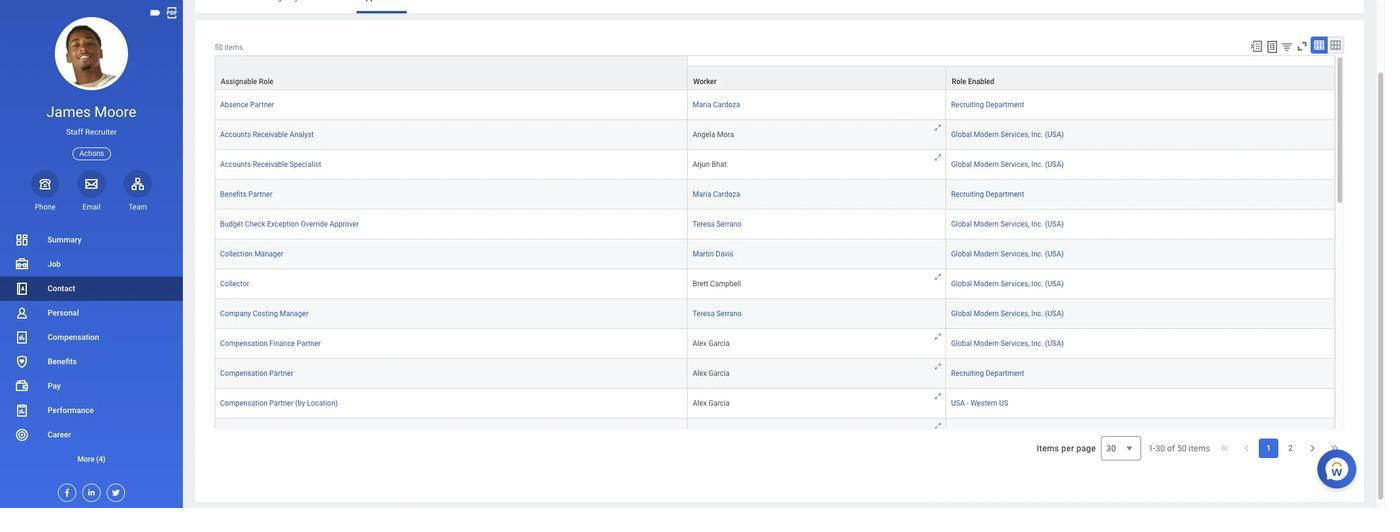 Task type: vqa. For each thing, say whether or not it's contained in the screenshot.
Add button at the top
no



Task type: locate. For each thing, give the bounding box(es) containing it.
3 alex garcia cell from the top
[[688, 389, 947, 419]]

2 receivable from the top
[[253, 160, 288, 169]]

job
[[48, 260, 61, 269]]

inc. for specialist
[[1032, 160, 1044, 169]]

2 teresa serrano link from the top
[[693, 310, 742, 318]]

row containing accounts receivable analyst
[[215, 120, 1336, 150]]

career
[[48, 431, 71, 440]]

actions button
[[73, 147, 111, 160]]

maria cardoza link down bhat
[[693, 190, 740, 199]]

services,
[[1001, 131, 1030, 139], [1001, 160, 1030, 169], [1001, 220, 1030, 229], [1001, 250, 1030, 259], [1001, 280, 1030, 289], [1001, 310, 1030, 318], [1001, 340, 1030, 348]]

2 maria cardoza link from the top
[[693, 190, 740, 199]]

cardoza up mora
[[713, 101, 740, 109]]

1 vertical spatial teresa serrano link
[[693, 310, 742, 318]]

finance
[[269, 340, 295, 348]]

3 global modern services, inc. (usa) link from the top
[[952, 220, 1064, 229]]

maria cardoza down bhat
[[693, 190, 740, 199]]

grow image
[[934, 153, 943, 162], [934, 332, 943, 342], [934, 362, 943, 371], [934, 422, 943, 431]]

partner down assignable role
[[250, 101, 274, 109]]

benefits partner
[[220, 190, 273, 199]]

2 vertical spatial department
[[986, 370, 1025, 378]]

2 teresa serrano from the top
[[693, 310, 742, 318]]

50 inside status
[[1178, 444, 1187, 454]]

0 horizontal spatial cell
[[215, 419, 688, 449]]

1 grow image from the top
[[934, 153, 943, 162]]

1 vertical spatial department
[[986, 190, 1025, 199]]

global modern services, inc. (usa) for partner
[[952, 340, 1064, 348]]

items per page element
[[1035, 429, 1142, 468]]

6 inc. from the top
[[1032, 310, 1044, 318]]

2 vertical spatial alex
[[693, 400, 707, 408]]

1 teresa serrano from the top
[[693, 220, 742, 229]]

row
[[215, 66, 1336, 90], [215, 90, 1336, 120], [215, 120, 1336, 150], [215, 150, 1336, 180], [215, 180, 1336, 210], [215, 210, 1336, 240], [215, 240, 1336, 270], [215, 270, 1336, 299], [215, 299, 1336, 329], [215, 329, 1336, 359], [215, 359, 1336, 389], [215, 389, 1336, 419], [215, 419, 1336, 449]]

teresa serrano link up martin davis
[[693, 220, 742, 229]]

2 alex garcia from the top
[[693, 370, 730, 378]]

contact image
[[15, 282, 29, 296]]

(usa)
[[1045, 131, 1064, 139], [1045, 160, 1064, 169], [1045, 220, 1064, 229], [1045, 250, 1064, 259], [1045, 280, 1064, 289], [1045, 310, 1064, 318], [1045, 340, 1064, 348]]

2 row from the top
[[215, 90, 1336, 120]]

2 services, from the top
[[1001, 160, 1030, 169]]

recruiting department for benefits partner
[[952, 190, 1025, 199]]

1 vertical spatial receivable
[[253, 160, 288, 169]]

0 vertical spatial maria
[[693, 101, 712, 109]]

staff
[[66, 128, 83, 137]]

1 vertical spatial cardoza
[[713, 190, 740, 199]]

global modern services, inc. (usa) for manager
[[952, 310, 1064, 318]]

1 maria from the top
[[693, 101, 712, 109]]

arjun bhat
[[693, 160, 727, 169]]

3 alex from the top
[[693, 400, 707, 408]]

0 vertical spatial recruiting department link
[[952, 101, 1025, 109]]

1-
[[1149, 444, 1156, 454]]

items left chevron 2x left small icon
[[1189, 444, 1211, 454]]

recruiting department for absence partner
[[952, 101, 1025, 109]]

inc.
[[1032, 131, 1044, 139], [1032, 160, 1044, 169], [1032, 220, 1044, 229], [1032, 250, 1044, 259], [1032, 280, 1044, 289], [1032, 310, 1044, 318], [1032, 340, 1044, 348]]

receivable down accounts receivable analyst link
[[253, 160, 288, 169]]

2 vertical spatial recruiting
[[952, 370, 984, 378]]

2 department from the top
[[986, 190, 1025, 199]]

chevron left small image
[[1241, 443, 1253, 455]]

0 vertical spatial teresa
[[693, 220, 715, 229]]

partner for compensation partner (by location)
[[269, 400, 293, 408]]

items inside 1-30 of 50 items status
[[1189, 444, 1211, 454]]

department
[[986, 101, 1025, 109], [986, 190, 1025, 199], [986, 370, 1025, 378]]

compensation down compensation finance partner 'link'
[[220, 370, 268, 378]]

2 inc. from the top
[[1032, 160, 1044, 169]]

2 recruiting department from the top
[[952, 190, 1025, 199]]

12 row from the top
[[215, 389, 1336, 419]]

1 vertical spatial recruiting department link
[[952, 190, 1025, 199]]

recruiting department link for benefits partner
[[952, 190, 1025, 199]]

teresa for budget check exception override approver
[[693, 220, 715, 229]]

7 (usa) from the top
[[1045, 340, 1064, 348]]

1 vertical spatial teresa
[[693, 310, 715, 318]]

accounts for accounts receivable analyst
[[220, 131, 251, 139]]

2 grow image from the top
[[934, 273, 943, 282]]

teresa serrano for budget check exception override approver
[[693, 220, 742, 229]]

alex
[[693, 340, 707, 348], [693, 370, 707, 378], [693, 400, 707, 408]]

maria cardoza for absence partner
[[693, 101, 740, 109]]

0 vertical spatial teresa serrano link
[[693, 220, 742, 229]]

2 recruiting department link from the top
[[952, 190, 1025, 199]]

3 alex garcia from the top
[[693, 400, 730, 408]]

0 vertical spatial recruiting department
[[952, 101, 1025, 109]]

1-30 of 50 items status
[[1149, 443, 1211, 455]]

maria cardoza link down worker
[[693, 101, 740, 109]]

brett campbell
[[693, 280, 741, 289]]

grow image inside angela mora cell
[[934, 123, 943, 132]]

1 serrano from the top
[[717, 220, 742, 229]]

alex garcia cell
[[688, 329, 947, 359], [688, 359, 947, 389], [688, 389, 947, 419]]

0 vertical spatial benefits
[[220, 190, 247, 199]]

row containing compensation partner
[[215, 359, 1336, 389]]

items
[[225, 43, 243, 52], [1189, 444, 1211, 454]]

global for partner
[[952, 340, 972, 348]]

compensation down compensation partner link
[[220, 400, 268, 408]]

1 cardoza from the top
[[713, 101, 740, 109]]

compensation down personal
[[48, 333, 99, 342]]

3 grow image from the top
[[934, 392, 943, 401]]

1 vertical spatial garcia
[[709, 370, 730, 378]]

10 row from the top
[[215, 329, 1336, 359]]

1 teresa from the top
[[693, 220, 715, 229]]

davis
[[716, 250, 734, 259]]

inc. for exception
[[1032, 220, 1044, 229]]

1 vertical spatial maria
[[693, 190, 712, 199]]

accounts down absence
[[220, 131, 251, 139]]

1 horizontal spatial items
[[1189, 444, 1211, 454]]

1 vertical spatial serrano
[[717, 310, 742, 318]]

modern for analyst
[[974, 131, 999, 139]]

compensation down company on the bottom left of the page
[[220, 340, 268, 348]]

1 recruiting department from the top
[[952, 101, 1025, 109]]

grow image
[[934, 123, 943, 132], [934, 273, 943, 282], [934, 392, 943, 401]]

teresa down brett
[[693, 310, 715, 318]]

compensation partner
[[220, 370, 293, 378]]

1 row from the top
[[215, 66, 1336, 90]]

row containing benefits partner
[[215, 180, 1336, 210]]

global modern services, inc. (usa) link for manager
[[952, 310, 1064, 318]]

exception
[[267, 220, 299, 229]]

compensation partner (by location)
[[220, 400, 338, 408]]

cardoza down bhat
[[713, 190, 740, 199]]

items
[[1037, 444, 1060, 454]]

list containing summary
[[0, 228, 183, 472]]

more (4) button
[[0, 453, 183, 467]]

1 vertical spatial teresa serrano
[[693, 310, 742, 318]]

role
[[259, 78, 274, 86], [952, 78, 967, 86]]

2 vertical spatial grow image
[[934, 392, 943, 401]]

1 maria cardoza from the top
[[693, 101, 740, 109]]

export to worksheets image
[[1266, 40, 1280, 54]]

(by
[[295, 400, 305, 408]]

6 global modern services, inc. (usa) from the top
[[952, 310, 1064, 318]]

items up assignable
[[225, 43, 243, 52]]

campbell
[[710, 280, 741, 289]]

collector link
[[220, 280, 249, 289]]

pay
[[48, 382, 61, 391]]

teresa serrano link
[[693, 220, 742, 229], [693, 310, 742, 318]]

2 alex garcia cell from the top
[[688, 359, 947, 389]]

2 modern from the top
[[974, 160, 999, 169]]

1 (usa) from the top
[[1045, 131, 1064, 139]]

accounts up 'benefits partner'
[[220, 160, 251, 169]]

7 services, from the top
[[1001, 340, 1030, 348]]

2 garcia from the top
[[709, 370, 730, 378]]

grow image inside the alex garcia cell
[[934, 392, 943, 401]]

5 global modern services, inc. (usa) from the top
[[952, 280, 1064, 289]]

global
[[952, 131, 972, 139], [952, 160, 972, 169], [952, 220, 972, 229], [952, 250, 972, 259], [952, 280, 972, 289], [952, 310, 972, 318], [952, 340, 972, 348]]

accounts for accounts receivable specialist
[[220, 160, 251, 169]]

serrano for company costing manager
[[717, 310, 742, 318]]

partner up check
[[249, 190, 273, 199]]

accounts receivable specialist link
[[220, 160, 321, 169]]

tab list
[[195, 0, 1364, 13]]

recruiting department
[[952, 101, 1025, 109], [952, 190, 1025, 199], [952, 370, 1025, 378]]

twitter image
[[107, 485, 121, 498]]

3 recruiting from the top
[[952, 370, 984, 378]]

grow image for compensation partner
[[934, 362, 943, 371]]

3 services, from the top
[[1001, 220, 1030, 229]]

2 maria from the top
[[693, 190, 712, 199]]

modern
[[974, 131, 999, 139], [974, 160, 999, 169], [974, 220, 999, 229], [974, 250, 999, 259], [974, 280, 999, 289], [974, 310, 999, 318], [974, 340, 999, 348]]

partner for compensation partner
[[269, 370, 293, 378]]

global modern services, inc. (usa) link for analyst
[[952, 131, 1064, 139]]

1 services, from the top
[[1001, 131, 1030, 139]]

maria down arjun
[[693, 190, 712, 199]]

partner down finance
[[269, 370, 293, 378]]

7 global from the top
[[952, 340, 972, 348]]

7 inc. from the top
[[1032, 340, 1044, 348]]

benefits
[[220, 190, 247, 199], [48, 357, 77, 367]]

1 horizontal spatial 50
[[1178, 444, 1187, 454]]

1 grow image from the top
[[934, 123, 943, 132]]

maria cardoza link
[[693, 101, 740, 109], [693, 190, 740, 199]]

grow image inside brett campbell cell
[[934, 273, 943, 282]]

recruiting for benefits partner
[[952, 190, 984, 199]]

teresa serrano for company costing manager
[[693, 310, 742, 318]]

1 vertical spatial 50
[[1178, 444, 1187, 454]]

(usa) for partner
[[1045, 340, 1064, 348]]

7 global modern services, inc. (usa) link from the top
[[952, 340, 1064, 348]]

teresa serrano link down brett campbell
[[693, 310, 742, 318]]

global modern services, inc. (usa) link for specialist
[[952, 160, 1064, 169]]

global modern services, inc. (usa) link for exception
[[952, 220, 1064, 229]]

global modern services, inc. (usa) link
[[952, 131, 1064, 139], [952, 160, 1064, 169], [952, 220, 1064, 229], [952, 250, 1064, 259], [952, 280, 1064, 289], [952, 310, 1064, 318], [952, 340, 1064, 348]]

select to filter grid data image
[[1281, 40, 1294, 53]]

1 global from the top
[[952, 131, 972, 139]]

1 horizontal spatial benefits
[[220, 190, 247, 199]]

7 modern from the top
[[974, 340, 999, 348]]

teresa serrano link for budget check exception override approver
[[693, 220, 742, 229]]

compensation for compensation partner (by location)
[[220, 400, 268, 408]]

services, for partner
[[1001, 340, 1030, 348]]

6 row from the top
[[215, 210, 1336, 240]]

brett
[[693, 280, 709, 289]]

2 maria cardoza from the top
[[693, 190, 740, 199]]

2 vertical spatial alex garcia
[[693, 400, 730, 408]]

3 inc. from the top
[[1032, 220, 1044, 229]]

1 horizontal spatial role
[[952, 78, 967, 86]]

global modern services, inc. (usa) for specialist
[[952, 160, 1064, 169]]

staff recruiter
[[66, 128, 117, 137]]

1 vertical spatial items
[[1189, 444, 1211, 454]]

benefits inside navigation pane region
[[48, 357, 77, 367]]

0 vertical spatial receivable
[[253, 131, 288, 139]]

6 global modern services, inc. (usa) link from the top
[[952, 310, 1064, 318]]

6 (usa) from the top
[[1045, 310, 1064, 318]]

compensation for compensation
[[48, 333, 99, 342]]

8 row from the top
[[215, 270, 1336, 299]]

0 vertical spatial alex
[[693, 340, 707, 348]]

angela mora cell
[[688, 120, 947, 150]]

2 vertical spatial recruiting department
[[952, 370, 1025, 378]]

0 vertical spatial recruiting
[[952, 101, 984, 109]]

1 vertical spatial alex
[[693, 370, 707, 378]]

role right assignable
[[259, 78, 274, 86]]

1 vertical spatial recruiting
[[952, 190, 984, 199]]

3 grow image from the top
[[934, 362, 943, 371]]

1 vertical spatial alex garcia
[[693, 370, 730, 378]]

inc. for partner
[[1032, 340, 1044, 348]]

bhat
[[712, 160, 727, 169]]

3 recruiting department link from the top
[[952, 370, 1025, 378]]

phone
[[35, 203, 55, 212]]

1 teresa serrano link from the top
[[693, 220, 742, 229]]

compensation finance partner
[[220, 340, 321, 348]]

cell
[[215, 419, 688, 449], [947, 419, 1336, 449]]

receivable for specialist
[[253, 160, 288, 169]]

(4)
[[96, 456, 106, 464]]

grow image for accounts receivable specialist
[[934, 153, 943, 162]]

recruiter
[[85, 128, 117, 137]]

2 global modern services, inc. (usa) link from the top
[[952, 160, 1064, 169]]

check
[[245, 220, 265, 229]]

absence
[[220, 101, 248, 109]]

compensation finance partner link
[[220, 340, 321, 348]]

0 vertical spatial department
[[986, 101, 1025, 109]]

export to excel image
[[1250, 40, 1264, 53]]

list
[[0, 228, 183, 472]]

role left the enabled
[[952, 78, 967, 86]]

teresa serrano
[[693, 220, 742, 229], [693, 310, 742, 318]]

row containing collector
[[215, 270, 1336, 299]]

team
[[129, 203, 147, 212]]

maria
[[693, 101, 712, 109], [693, 190, 712, 199]]

0 horizontal spatial benefits
[[48, 357, 77, 367]]

2 vertical spatial recruiting department link
[[952, 370, 1025, 378]]

0 vertical spatial grow image
[[934, 123, 943, 132]]

compensation
[[48, 333, 99, 342], [220, 340, 268, 348], [220, 370, 268, 378], [220, 400, 268, 408]]

4 (usa) from the top
[[1045, 250, 1064, 259]]

2 role from the left
[[952, 78, 967, 86]]

0 horizontal spatial role
[[259, 78, 274, 86]]

recruiting department link
[[952, 101, 1025, 109], [952, 190, 1025, 199], [952, 370, 1025, 378]]

cardoza for absence partner
[[713, 101, 740, 109]]

global modern services, inc. (usa) for analyst
[[952, 131, 1064, 139]]

1 vertical spatial recruiting department
[[952, 190, 1025, 199]]

receivable for analyst
[[253, 131, 288, 139]]

partner for benefits partner
[[249, 190, 273, 199]]

brett campbell cell
[[688, 270, 947, 299]]

benefits up pay
[[48, 357, 77, 367]]

2 global modern services, inc. (usa) from the top
[[952, 160, 1064, 169]]

1 recruiting department link from the top
[[952, 101, 1025, 109]]

3 modern from the top
[[974, 220, 999, 229]]

5 modern from the top
[[974, 280, 999, 289]]

view printable version (pdf) image
[[165, 6, 179, 20]]

7 global modern services, inc. (usa) from the top
[[952, 340, 1064, 348]]

2 accounts from the top
[[220, 160, 251, 169]]

0 vertical spatial accounts
[[220, 131, 251, 139]]

toolbar
[[1245, 37, 1345, 56]]

2 global from the top
[[952, 160, 972, 169]]

1 global modern services, inc. (usa) link from the top
[[952, 131, 1064, 139]]

page
[[1077, 444, 1096, 454]]

1 horizontal spatial cell
[[947, 419, 1336, 449]]

1 garcia from the top
[[709, 340, 730, 348]]

1 vertical spatial maria cardoza link
[[693, 190, 740, 199]]

compensation inside navigation pane region
[[48, 333, 99, 342]]

4 row from the top
[[215, 150, 1336, 180]]

alex garcia cell for usa
[[688, 389, 947, 419]]

contact link
[[0, 277, 183, 301]]

3 row from the top
[[215, 120, 1336, 150]]

6 services, from the top
[[1001, 310, 1030, 318]]

1 inc. from the top
[[1032, 131, 1044, 139]]

partner left (by
[[269, 400, 293, 408]]

1 receivable from the top
[[253, 131, 288, 139]]

5 inc. from the top
[[1032, 280, 1044, 289]]

absence partner link
[[220, 101, 274, 109]]

maria down worker
[[693, 101, 712, 109]]

3 (usa) from the top
[[1045, 220, 1064, 229]]

angela mora
[[693, 131, 734, 139]]

1 recruiting from the top
[[952, 101, 984, 109]]

0 horizontal spatial items
[[225, 43, 243, 52]]

modern for specialist
[[974, 160, 999, 169]]

performance image
[[15, 404, 29, 418]]

manager right collection
[[255, 250, 283, 259]]

manager right costing
[[280, 310, 309, 318]]

teresa serrano link for company costing manager
[[693, 310, 742, 318]]

partner
[[250, 101, 274, 109], [249, 190, 273, 199], [297, 340, 321, 348], [269, 370, 293, 378], [269, 400, 293, 408]]

alex garcia cell for recruiting
[[688, 359, 947, 389]]

0 vertical spatial maria cardoza
[[693, 101, 740, 109]]

modern for manager
[[974, 310, 999, 318]]

global modern services, inc. (usa) link for partner
[[952, 340, 1064, 348]]

2 cardoza from the top
[[713, 190, 740, 199]]

3 global from the top
[[952, 220, 972, 229]]

garcia for services,
[[709, 340, 730, 348]]

per
[[1062, 444, 1075, 454]]

accounts receivable specialist
[[220, 160, 321, 169]]

contact
[[48, 284, 75, 293]]

1 alex garcia cell from the top
[[688, 329, 947, 359]]

cardoza
[[713, 101, 740, 109], [713, 190, 740, 199]]

50 up assignable
[[215, 43, 223, 52]]

recruiting
[[952, 101, 984, 109], [952, 190, 984, 199], [952, 370, 984, 378]]

maria cardoza down worker
[[693, 101, 740, 109]]

maria for absence partner
[[693, 101, 712, 109]]

2 (usa) from the top
[[1045, 160, 1064, 169]]

0 vertical spatial maria cardoza link
[[693, 101, 740, 109]]

0 vertical spatial items
[[225, 43, 243, 52]]

50 right 'of'
[[1178, 444, 1187, 454]]

alex garcia for western
[[693, 400, 730, 408]]

global for exception
[[952, 220, 972, 229]]

0 vertical spatial alex garcia
[[693, 340, 730, 348]]

worker button
[[688, 67, 946, 90]]

0 vertical spatial garcia
[[709, 340, 730, 348]]

7 row from the top
[[215, 240, 1336, 270]]

teresa
[[693, 220, 715, 229], [693, 310, 715, 318]]

assignable role
[[221, 78, 274, 86]]

teresa serrano down brett campbell
[[693, 310, 742, 318]]

grow image for angela mora
[[934, 123, 943, 132]]

3 department from the top
[[986, 370, 1025, 378]]

row containing worker
[[215, 66, 1336, 90]]

0 vertical spatial serrano
[[717, 220, 742, 229]]

global for specialist
[[952, 160, 972, 169]]

serrano up davis
[[717, 220, 742, 229]]

2 teresa from the top
[[693, 310, 715, 318]]

1 vertical spatial accounts
[[220, 160, 251, 169]]

1 alex garcia from the top
[[693, 340, 730, 348]]

0 vertical spatial teresa serrano
[[693, 220, 742, 229]]

services, for exception
[[1001, 220, 1030, 229]]

1 vertical spatial benefits
[[48, 357, 77, 367]]

5 global modern services, inc. (usa) link from the top
[[952, 280, 1064, 289]]

50
[[215, 43, 223, 52], [1178, 444, 1187, 454]]

recruiting department link for absence partner
[[952, 101, 1025, 109]]

teresa up martin
[[693, 220, 715, 229]]

0 vertical spatial 50
[[215, 43, 223, 52]]

2 vertical spatial garcia
[[709, 400, 730, 408]]

5 global from the top
[[952, 280, 972, 289]]

1 modern from the top
[[974, 131, 999, 139]]

receivable up accounts receivable specialist
[[253, 131, 288, 139]]

grow image inside arjun bhat cell
[[934, 153, 943, 162]]

serrano down campbell
[[717, 310, 742, 318]]

benefits up budget in the left of the page
[[220, 190, 247, 199]]

chevron right small image
[[1307, 443, 1319, 455]]

6 modern from the top
[[974, 310, 999, 318]]

teresa serrano up martin davis
[[693, 220, 742, 229]]

1 global modern services, inc. (usa) from the top
[[952, 131, 1064, 139]]

1 vertical spatial grow image
[[934, 273, 943, 282]]

1 vertical spatial maria cardoza
[[693, 190, 740, 199]]

grow image for brett campbell
[[934, 273, 943, 282]]

2 grow image from the top
[[934, 332, 943, 342]]

global modern services, inc. (usa)
[[952, 131, 1064, 139], [952, 160, 1064, 169], [952, 220, 1064, 229], [952, 250, 1064, 259], [952, 280, 1064, 289], [952, 310, 1064, 318], [952, 340, 1064, 348]]

view team image
[[131, 177, 145, 191]]

0 vertical spatial cardoza
[[713, 101, 740, 109]]



Task type: describe. For each thing, give the bounding box(es) containing it.
usa
[[952, 400, 965, 408]]

services, for manager
[[1001, 310, 1030, 318]]

4 services, from the top
[[1001, 250, 1030, 259]]

james
[[47, 104, 91, 121]]

4 global from the top
[[952, 250, 972, 259]]

table image
[[1314, 39, 1326, 51]]

navigation pane region
[[0, 0, 183, 509]]

row containing compensation partner (by location)
[[215, 389, 1336, 419]]

assignable
[[221, 78, 257, 86]]

inc. for manager
[[1032, 310, 1044, 318]]

martin davis link
[[693, 250, 734, 259]]

more (4)
[[77, 456, 106, 464]]

row containing company costing manager
[[215, 299, 1336, 329]]

maria cardoza for benefits partner
[[693, 190, 740, 199]]

2 cell from the left
[[947, 419, 1336, 449]]

recruiting department for compensation partner
[[952, 370, 1025, 378]]

2 alex from the top
[[693, 370, 707, 378]]

career link
[[0, 423, 183, 448]]

recruiting for compensation partner
[[952, 370, 984, 378]]

budget check exception override approver link
[[220, 220, 359, 229]]

company costing manager
[[220, 310, 309, 318]]

collector
[[220, 280, 249, 289]]

50 items
[[215, 43, 243, 52]]

global for analyst
[[952, 131, 972, 139]]

garcia for western
[[709, 400, 730, 408]]

job link
[[0, 252, 183, 277]]

james moore
[[47, 104, 136, 121]]

alex garcia cell for global
[[688, 329, 947, 359]]

2 list
[[1259, 439, 1301, 459]]

mora
[[717, 131, 734, 139]]

0 vertical spatial manager
[[255, 250, 283, 259]]

compensation image
[[15, 331, 29, 345]]

arjun bhat cell
[[688, 150, 947, 180]]

global modern services, inc. (usa) for exception
[[952, 220, 1064, 229]]

moore
[[94, 104, 136, 121]]

global for manager
[[952, 310, 972, 318]]

benefits partner link
[[220, 190, 273, 199]]

compensation partner link
[[220, 370, 293, 378]]

compensation partner (by location) link
[[220, 400, 338, 408]]

role inside popup button
[[952, 78, 967, 86]]

facebook image
[[59, 485, 72, 498]]

of
[[1168, 444, 1176, 454]]

more (4) button
[[0, 448, 183, 472]]

arjun
[[693, 160, 710, 169]]

modern for exception
[[974, 220, 999, 229]]

partner for absence partner
[[250, 101, 274, 109]]

job image
[[15, 257, 29, 272]]

email
[[82, 203, 101, 212]]

5 services, from the top
[[1001, 280, 1030, 289]]

team james moore element
[[124, 202, 152, 212]]

phone button
[[31, 170, 59, 212]]

personal
[[48, 309, 79, 318]]

compensation link
[[0, 326, 183, 350]]

usa - western us
[[952, 400, 1009, 408]]

maria cardoza link for absence partner
[[693, 101, 740, 109]]

collection manager link
[[220, 250, 283, 259]]

30
[[1156, 444, 1166, 454]]

row containing absence partner
[[215, 90, 1336, 120]]

collection
[[220, 250, 253, 259]]

department for benefits partner
[[986, 190, 1025, 199]]

services, for specialist
[[1001, 160, 1030, 169]]

personal image
[[15, 306, 29, 321]]

items per page
[[1037, 444, 1096, 454]]

0 horizontal spatial 50
[[215, 43, 223, 52]]

summary
[[48, 235, 82, 245]]

row containing budget check exception override approver
[[215, 210, 1336, 240]]

benefits for benefits
[[48, 357, 77, 367]]

row containing compensation finance partner
[[215, 329, 1336, 359]]

grow image for compensation finance partner
[[934, 332, 943, 342]]

row containing accounts receivable specialist
[[215, 150, 1336, 180]]

performance link
[[0, 399, 183, 423]]

analyst
[[290, 131, 314, 139]]

row containing collection manager
[[215, 240, 1336, 270]]

angela
[[693, 131, 716, 139]]

specialist
[[290, 160, 321, 169]]

2 button
[[1281, 439, 1301, 459]]

(usa) for exception
[[1045, 220, 1064, 229]]

mail image
[[84, 177, 99, 191]]

1 cell from the left
[[215, 419, 688, 449]]

tag image
[[149, 6, 162, 20]]

assignable role row
[[215, 56, 1336, 90]]

services, for analyst
[[1001, 131, 1030, 139]]

more
[[77, 456, 94, 464]]

4 global modern services, inc. (usa) from the top
[[952, 250, 1064, 259]]

modern for partner
[[974, 340, 999, 348]]

assignable role button
[[215, 56, 688, 90]]

phone image
[[37, 177, 54, 191]]

maria cardoza link for benefits partner
[[693, 190, 740, 199]]

email button
[[77, 170, 106, 212]]

compensation for compensation partner
[[220, 370, 268, 378]]

teresa for company costing manager
[[693, 310, 715, 318]]

cardoza for benefits partner
[[713, 190, 740, 199]]

1 vertical spatial manager
[[280, 310, 309, 318]]

maria for benefits partner
[[693, 190, 712, 199]]

worker
[[694, 78, 717, 86]]

benefits link
[[0, 350, 183, 374]]

location)
[[307, 400, 338, 408]]

override
[[301, 220, 328, 229]]

expand table image
[[1330, 39, 1342, 51]]

alex for services,
[[693, 340, 707, 348]]

collection manager
[[220, 250, 283, 259]]

approver
[[330, 220, 359, 229]]

western
[[971, 400, 998, 408]]

compensation for compensation finance partner
[[220, 340, 268, 348]]

4 modern from the top
[[974, 250, 999, 259]]

role enabled
[[952, 78, 995, 86]]

4 global modern services, inc. (usa) link from the top
[[952, 250, 1064, 259]]

2
[[1289, 444, 1293, 453]]

company costing manager link
[[220, 310, 309, 318]]

grow image for alex garcia
[[934, 392, 943, 401]]

actions
[[79, 149, 104, 158]]

email james moore element
[[77, 202, 106, 212]]

alex for western
[[693, 400, 707, 408]]

recruiting department link for compensation partner
[[952, 370, 1025, 378]]

linkedin image
[[83, 485, 96, 498]]

4 grow image from the top
[[934, 422, 943, 431]]

chevron 2x right small image
[[1329, 443, 1341, 455]]

(usa) for manager
[[1045, 310, 1064, 318]]

(usa) for specialist
[[1045, 160, 1064, 169]]

department for absence partner
[[986, 101, 1025, 109]]

pagination element
[[1149, 429, 1345, 468]]

role inside popup button
[[259, 78, 274, 86]]

pay image
[[15, 379, 29, 394]]

5 (usa) from the top
[[1045, 280, 1064, 289]]

chevron 2x left small image
[[1219, 443, 1231, 455]]

budget
[[220, 220, 243, 229]]

accounts receivable analyst link
[[220, 131, 314, 139]]

department for compensation partner
[[986, 370, 1025, 378]]

inc. for analyst
[[1032, 131, 1044, 139]]

fullscreen image
[[1296, 40, 1309, 53]]

1-30 of 50 items
[[1149, 444, 1211, 454]]

role enabled button
[[947, 67, 1335, 90]]

absence partner
[[220, 101, 274, 109]]

(usa) for analyst
[[1045, 131, 1064, 139]]

personal link
[[0, 301, 183, 326]]

-
[[967, 400, 969, 408]]

costing
[[253, 310, 278, 318]]

company
[[220, 310, 251, 318]]

partner right finance
[[297, 340, 321, 348]]

budget check exception override approver
[[220, 220, 359, 229]]

phone james moore element
[[31, 202, 59, 212]]

team link
[[124, 170, 152, 212]]

career image
[[15, 428, 29, 443]]

summary image
[[15, 233, 29, 248]]

us
[[1000, 400, 1009, 408]]

performance
[[48, 406, 94, 415]]

4 inc. from the top
[[1032, 250, 1044, 259]]

enabled
[[968, 78, 995, 86]]

benefits image
[[15, 355, 29, 370]]

benefits for benefits partner
[[220, 190, 247, 199]]

13 row from the top
[[215, 419, 1336, 449]]

accounts receivable analyst
[[220, 131, 314, 139]]

usa - western us link
[[952, 400, 1009, 408]]

martin
[[693, 250, 714, 259]]

alex garcia for services,
[[693, 340, 730, 348]]

recruiting for absence partner
[[952, 101, 984, 109]]

summary link
[[0, 228, 183, 252]]

serrano for budget check exception override approver
[[717, 220, 742, 229]]



